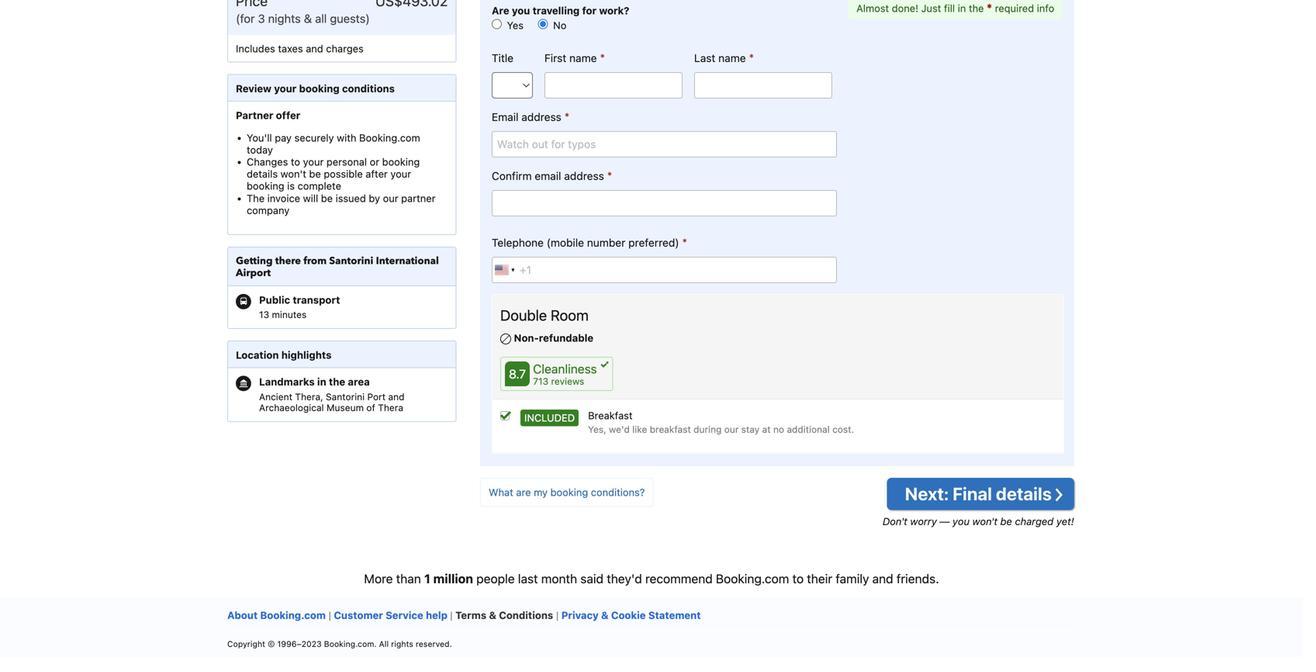 Task type: vqa. For each thing, say whether or not it's contained in the screenshot.
the Check- associated with Sun,
no



Task type: describe. For each thing, give the bounding box(es) containing it.
0 vertical spatial and
[[306, 43, 323, 54]]

after
[[366, 168, 388, 180]]

more
[[364, 571, 393, 586]]

includes
[[236, 43, 275, 54]]

1 horizontal spatial your
[[303, 156, 324, 168]]

circled image for getting there from santorini international airport
[[236, 294, 251, 310]]

what are my booking conditions?
[[489, 487, 645, 498]]

email address *
[[492, 110, 570, 124]]

landmarks in the area ancient thera, santorini port and archaeological museum of thera
[[259, 376, 405, 413]]

securely
[[294, 132, 334, 143]]

* right first
[[600, 51, 605, 65]]

changes
[[247, 156, 288, 168]]

location
[[236, 349, 279, 361]]

my
[[534, 487, 548, 498]]

area
[[348, 376, 370, 388]]

Yes radio
[[492, 19, 502, 29]]

invoice
[[267, 192, 300, 204]]

customer
[[334, 610, 383, 621]]

cost.
[[833, 424, 854, 435]]

1 vertical spatial be
[[321, 192, 333, 204]]

+1 text field
[[492, 257, 837, 283]]

booking right or
[[382, 156, 420, 168]]

partner
[[236, 110, 273, 121]]

circled image for location highlights
[[236, 376, 251, 392]]

nights
[[268, 12, 301, 25]]

will
[[303, 192, 318, 204]]

partner
[[401, 192, 436, 204]]

for
[[582, 5, 597, 16]]

double
[[500, 307, 547, 324]]

cleanliness
[[533, 362, 597, 376]]

scored 8.7 element
[[505, 362, 530, 386]]

included
[[525, 412, 575, 424]]

713
[[533, 376, 549, 387]]

stay
[[742, 424, 760, 435]]

rights
[[391, 639, 413, 649]]

* down the "first name *"
[[565, 110, 570, 124]]

tickfull image
[[601, 362, 609, 368]]

booking up offer
[[299, 83, 340, 94]]

name for first name *
[[570, 52, 597, 65]]

company
[[247, 204, 290, 216]]

telephone
[[492, 236, 544, 249]]

info
[[1037, 2, 1055, 14]]

santorini inside landmarks in the area ancient thera, santorini port and archaeological museum of thera
[[326, 391, 365, 402]]

to inside you'll pay securely with booking.com today changes to your personal or booking details won't be possible after your booking is complete the invoice will be issued by our partner company
[[291, 156, 300, 168]]

2 horizontal spatial your
[[391, 168, 411, 180]]

privacy & cookie statement
[[562, 610, 701, 621]]

you'll pay securely with booking.com today changes to your personal or booking details won't be possible after your booking is complete the invoice will be issued by our partner company
[[247, 132, 436, 216]]

all
[[379, 639, 389, 649]]

yes
[[504, 19, 524, 31]]

getting
[[236, 254, 273, 268]]

public transport 13 minutes
[[259, 294, 340, 320]]

last
[[694, 52, 716, 65]]

public
[[259, 294, 290, 306]]

cookie
[[611, 610, 646, 621]]

during
[[694, 424, 722, 435]]

review your booking conditions
[[236, 83, 395, 94]]

13
[[259, 309, 269, 320]]

don't worry — you won't be charged yet!
[[883, 516, 1074, 527]]

8.7
[[509, 367, 526, 381]]

by
[[369, 192, 380, 204]]

refundable
[[539, 332, 594, 344]]

more than 1 million people last month said they'd recommend booking.com to their family and friends.
[[364, 571, 939, 586]]

charges
[[326, 43, 364, 54]]

1
[[424, 571, 431, 586]]

service
[[386, 610, 423, 621]]

travelling
[[533, 5, 580, 16]]

conditions
[[342, 83, 395, 94]]

booking up "the"
[[247, 180, 284, 192]]

& inside getting there from santorini international airport section
[[304, 12, 312, 25]]

review
[[236, 83, 272, 94]]

what
[[489, 487, 514, 498]]

done!
[[892, 2, 919, 14]]

international
[[376, 254, 439, 268]]

copyright
[[227, 639, 265, 649]]

ancient
[[259, 391, 293, 402]]

conditions
[[499, 610, 553, 621]]

no
[[551, 19, 567, 31]]

in inside almost done! just fill in the * required info
[[958, 2, 966, 14]]

charged
[[1015, 516, 1054, 527]]

non-
[[514, 332, 539, 344]]

our inside breakfast yes, we'd like breakfast during our stay at no additional cost.
[[724, 424, 739, 435]]

customer service help terms & conditions
[[334, 610, 553, 621]]

Watch out for typos text field
[[492, 131, 837, 158]]

are
[[492, 5, 509, 16]]

you'll
[[247, 132, 272, 143]]

won't inside you'll pay securely with booking.com today changes to your personal or booking details won't be possible after your booking is complete the invoice will be issued by our partner company
[[281, 168, 306, 180]]

(for 3 nights & all guests)
[[236, 12, 370, 25]]

transport
[[293, 294, 340, 306]]

thera,
[[295, 391, 323, 402]]

landmarks
[[259, 376, 315, 388]]

(mobile
[[547, 236, 584, 249]]

0 vertical spatial you
[[512, 5, 530, 16]]

the
[[247, 192, 265, 204]]

room
[[551, 307, 589, 324]]

like
[[633, 424, 647, 435]]



Task type: locate. For each thing, give the bounding box(es) containing it.
1 horizontal spatial &
[[489, 610, 497, 621]]

2 horizontal spatial &
[[601, 610, 609, 621]]

0 vertical spatial address
[[522, 111, 562, 124]]

highlights
[[281, 349, 332, 361]]

about booking.com link
[[227, 610, 326, 621]]

getting there from santorini international airport section
[[227, 0, 457, 434]]

in inside landmarks in the area ancient thera, santorini port and archaeological museum of thera
[[317, 376, 326, 388]]

our right 'by'
[[383, 192, 399, 204]]

santorini inside getting there from santorini international airport
[[329, 254, 373, 268]]

1 vertical spatial you
[[953, 516, 970, 527]]

0 vertical spatial be
[[309, 168, 321, 180]]

the right fill on the top of page
[[969, 2, 984, 14]]

2 vertical spatial your
[[391, 168, 411, 180]]

santorini
[[329, 254, 373, 268], [326, 391, 365, 402]]

0 vertical spatial in
[[958, 2, 966, 14]]

first
[[545, 52, 567, 65]]

1 vertical spatial to
[[793, 571, 804, 586]]

name inside the last name *
[[719, 52, 746, 65]]

almost done! just fill in the * required info
[[857, 1, 1055, 14]]

work?
[[599, 5, 630, 16]]

booking.com up 1996–2023
[[260, 610, 326, 621]]

name right first
[[570, 52, 597, 65]]

1 vertical spatial won't
[[973, 516, 998, 527]]

includes taxes and charges
[[236, 43, 364, 54]]

and inside landmarks in the area ancient thera, santorini port and archaeological museum of thera
[[388, 391, 405, 402]]

to left their
[[793, 571, 804, 586]]

the left area
[[329, 376, 345, 388]]

issued
[[336, 192, 366, 204]]

in up thera,
[[317, 376, 326, 388]]

won't up is
[[281, 168, 306, 180]]

circled image down location
[[236, 376, 251, 392]]

1 horizontal spatial to
[[793, 571, 804, 586]]

1 horizontal spatial booking.com
[[359, 132, 420, 143]]

telephone (mobile number preferred) *
[[492, 236, 688, 249]]

0 horizontal spatial your
[[274, 83, 297, 94]]

required
[[995, 2, 1034, 14]]

friends.
[[897, 571, 939, 586]]

and up thera
[[388, 391, 405, 402]]

0 horizontal spatial and
[[306, 43, 323, 54]]

1 horizontal spatial won't
[[973, 516, 998, 527]]

2 vertical spatial and
[[873, 571, 894, 586]]

1 vertical spatial address
[[564, 170, 604, 182]]

yes,
[[588, 424, 606, 435]]

port
[[367, 391, 386, 402]]

email
[[535, 170, 561, 182]]

almost
[[857, 2, 889, 14]]

breakfast
[[650, 424, 691, 435]]

additional
[[787, 424, 830, 435]]

0 vertical spatial details
[[247, 168, 278, 180]]

details down changes
[[247, 168, 278, 180]]

number
[[587, 236, 626, 249]]

1 vertical spatial the
[[329, 376, 345, 388]]

from
[[304, 254, 327, 268]]

your right after
[[391, 168, 411, 180]]

0 vertical spatial to
[[291, 156, 300, 168]]

0 horizontal spatial to
[[291, 156, 300, 168]]

santorini right from
[[329, 254, 373, 268]]

1 vertical spatial your
[[303, 156, 324, 168]]

conditions?
[[591, 487, 645, 498]]

1 horizontal spatial address
[[564, 170, 604, 182]]

be left charged at right
[[1001, 516, 1012, 527]]

booking.com.
[[324, 639, 377, 649]]

None text field
[[694, 72, 833, 99], [492, 190, 837, 217], [694, 72, 833, 99], [492, 190, 837, 217]]

1 horizontal spatial you
[[953, 516, 970, 527]]

1 horizontal spatial the
[[969, 2, 984, 14]]

1 vertical spatial and
[[388, 391, 405, 402]]

partner offer
[[236, 110, 301, 121]]

address
[[522, 111, 562, 124], [564, 170, 604, 182]]

—
[[940, 516, 950, 527]]

0 horizontal spatial address
[[522, 111, 562, 124]]

first name *
[[545, 51, 605, 65]]

©
[[268, 639, 275, 649]]

or
[[370, 156, 380, 168]]

privacy
[[562, 610, 599, 621]]

be up the complete
[[309, 168, 321, 180]]

None radio
[[538, 19, 548, 29]]

0 horizontal spatial name
[[570, 52, 597, 65]]

1 vertical spatial our
[[724, 424, 739, 435]]

we'd
[[609, 424, 630, 435]]

낝
[[1056, 489, 1063, 501]]

from 713 reviews element
[[533, 376, 597, 387]]

customer service help link
[[334, 610, 450, 621]]

no
[[774, 424, 784, 435]]

& right terms
[[489, 610, 497, 621]]

1 vertical spatial booking.com
[[716, 571, 789, 586]]

terms
[[456, 610, 487, 621]]

1 horizontal spatial in
[[958, 2, 966, 14]]

0 horizontal spatial you
[[512, 5, 530, 16]]

booking.com left their
[[716, 571, 789, 586]]

0 vertical spatial santorini
[[329, 254, 373, 268]]

name right 'last'
[[719, 52, 746, 65]]

million
[[434, 571, 473, 586]]

name
[[570, 52, 597, 65], [719, 52, 746, 65]]

about
[[227, 610, 258, 621]]

2 horizontal spatial and
[[873, 571, 894, 586]]

1 horizontal spatial and
[[388, 391, 405, 402]]

1 vertical spatial details
[[996, 483, 1052, 504]]

privacy & cookie statement link
[[562, 610, 701, 621]]

taxes
[[278, 43, 303, 54]]

last name *
[[694, 51, 754, 65]]

you right —
[[953, 516, 970, 527]]

final
[[953, 483, 992, 504]]

help
[[426, 610, 448, 621]]

2 horizontal spatial booking.com
[[716, 571, 789, 586]]

your up offer
[[274, 83, 297, 94]]

0 vertical spatial your
[[274, 83, 297, 94]]

0 vertical spatial circled image
[[236, 294, 251, 310]]

1 horizontal spatial details
[[996, 483, 1052, 504]]

breakfast yes, we'd like breakfast during our stay at no additional cost.
[[588, 410, 854, 435]]

next:
[[905, 483, 949, 504]]

about booking.com
[[227, 610, 326, 621]]

0 vertical spatial the
[[969, 2, 984, 14]]

your down securely
[[303, 156, 324, 168]]

0 vertical spatial booking.com
[[359, 132, 420, 143]]

possible
[[324, 168, 363, 180]]

yet!
[[1057, 516, 1074, 527]]

to up is
[[291, 156, 300, 168]]

preferred)
[[629, 236, 679, 249]]

booking.com
[[359, 132, 420, 143], [716, 571, 789, 586], [260, 610, 326, 621]]

in right fill on the top of page
[[958, 2, 966, 14]]

circled image
[[236, 294, 251, 310], [236, 376, 251, 392]]

booking right my
[[551, 487, 588, 498]]

1 horizontal spatial our
[[724, 424, 739, 435]]

at
[[762, 424, 771, 435]]

1 circled image from the top
[[236, 294, 251, 310]]

* right preferred)
[[682, 236, 688, 249]]

and right taxes
[[306, 43, 323, 54]]

guests)
[[330, 12, 370, 25]]

8.7 cleanliness 713 reviews
[[509, 362, 597, 387]]

name inside the "first name *"
[[570, 52, 597, 65]]

non-refundable
[[514, 332, 594, 344]]

booking
[[299, 83, 340, 94], [382, 156, 420, 168], [247, 180, 284, 192], [551, 487, 588, 498]]

1 horizontal spatial name
[[719, 52, 746, 65]]

address inside confirm email address *
[[564, 170, 604, 182]]

reserved.
[[416, 639, 452, 649]]

details inside you'll pay securely with booking.com today changes to your personal or booking details won't be possible after your booking is complete the invoice will be issued by our partner company
[[247, 168, 278, 180]]

booking.com inside you'll pay securely with booking.com today changes to your personal or booking details won't be possible after your booking is complete the invoice will be issued by our partner company
[[359, 132, 420, 143]]

breakfast
[[588, 410, 633, 421]]

offer
[[276, 110, 301, 121]]

& left all
[[304, 12, 312, 25]]

archaeological
[[259, 402, 324, 413]]

said
[[581, 571, 604, 586]]

0 horizontal spatial our
[[383, 192, 399, 204]]

our
[[383, 192, 399, 204], [724, 424, 739, 435]]

1 vertical spatial circled image
[[236, 376, 251, 392]]

1 vertical spatial santorini
[[326, 391, 365, 402]]

*
[[987, 1, 993, 14], [600, 51, 605, 65], [749, 51, 754, 65], [565, 110, 570, 124], [607, 169, 613, 182], [682, 236, 688, 249]]

title
[[492, 52, 514, 65]]

email
[[492, 111, 519, 124]]

0 horizontal spatial in
[[317, 376, 326, 388]]

0 horizontal spatial details
[[247, 168, 278, 180]]

0 vertical spatial won't
[[281, 168, 306, 180]]

airport
[[236, 266, 271, 280]]

statement
[[649, 610, 701, 621]]

details up charged at right
[[996, 483, 1052, 504]]

1 name from the left
[[570, 52, 597, 65]]

and right the family
[[873, 571, 894, 586]]

our inside you'll pay securely with booking.com today changes to your personal or booking details won't be possible after your booking is complete the invoice will be issued by our partner company
[[383, 192, 399, 204]]

2 circled image from the top
[[236, 376, 251, 392]]

0 vertical spatial our
[[383, 192, 399, 204]]

2 vertical spatial be
[[1001, 516, 1012, 527]]

0 horizontal spatial booking.com
[[260, 610, 326, 621]]

None text field
[[545, 72, 683, 99]]

be down the complete
[[321, 192, 333, 204]]

name for last name *
[[719, 52, 746, 65]]

* right email
[[607, 169, 613, 182]]

you up the yes
[[512, 5, 530, 16]]

address inside email address *
[[522, 111, 562, 124]]

0 horizontal spatial the
[[329, 376, 345, 388]]

circled image left 13
[[236, 294, 251, 310]]

confirm email address *
[[492, 169, 613, 182]]

are
[[516, 487, 531, 498]]

people
[[477, 571, 515, 586]]

* right 'last'
[[749, 51, 754, 65]]

fill
[[944, 2, 955, 14]]

your
[[274, 83, 297, 94], [303, 156, 324, 168], [391, 168, 411, 180]]

0 horizontal spatial won't
[[281, 168, 306, 180]]

2 name from the left
[[719, 52, 746, 65]]

location highlights
[[236, 349, 332, 361]]

won't down next: final details 낝
[[973, 516, 998, 527]]

the inside landmarks in the area ancient thera, santorini port and archaeological museum of thera
[[329, 376, 345, 388]]

booking.com up or
[[359, 132, 420, 143]]

0 horizontal spatial &
[[304, 12, 312, 25]]

the inside almost done! just fill in the * required info
[[969, 2, 984, 14]]

& left cookie at the bottom of page
[[601, 610, 609, 621]]

santorini up museum
[[326, 391, 365, 402]]

2 vertical spatial booking.com
[[260, 610, 326, 621]]

* left required
[[987, 1, 993, 14]]

be
[[309, 168, 321, 180], [321, 192, 333, 204], [1001, 516, 1012, 527]]

our left the stay
[[724, 424, 739, 435]]

rated fabulous element
[[533, 362, 597, 377]]

1 vertical spatial in
[[317, 376, 326, 388]]

don't
[[883, 516, 908, 527]]

museum
[[327, 402, 364, 413]]



